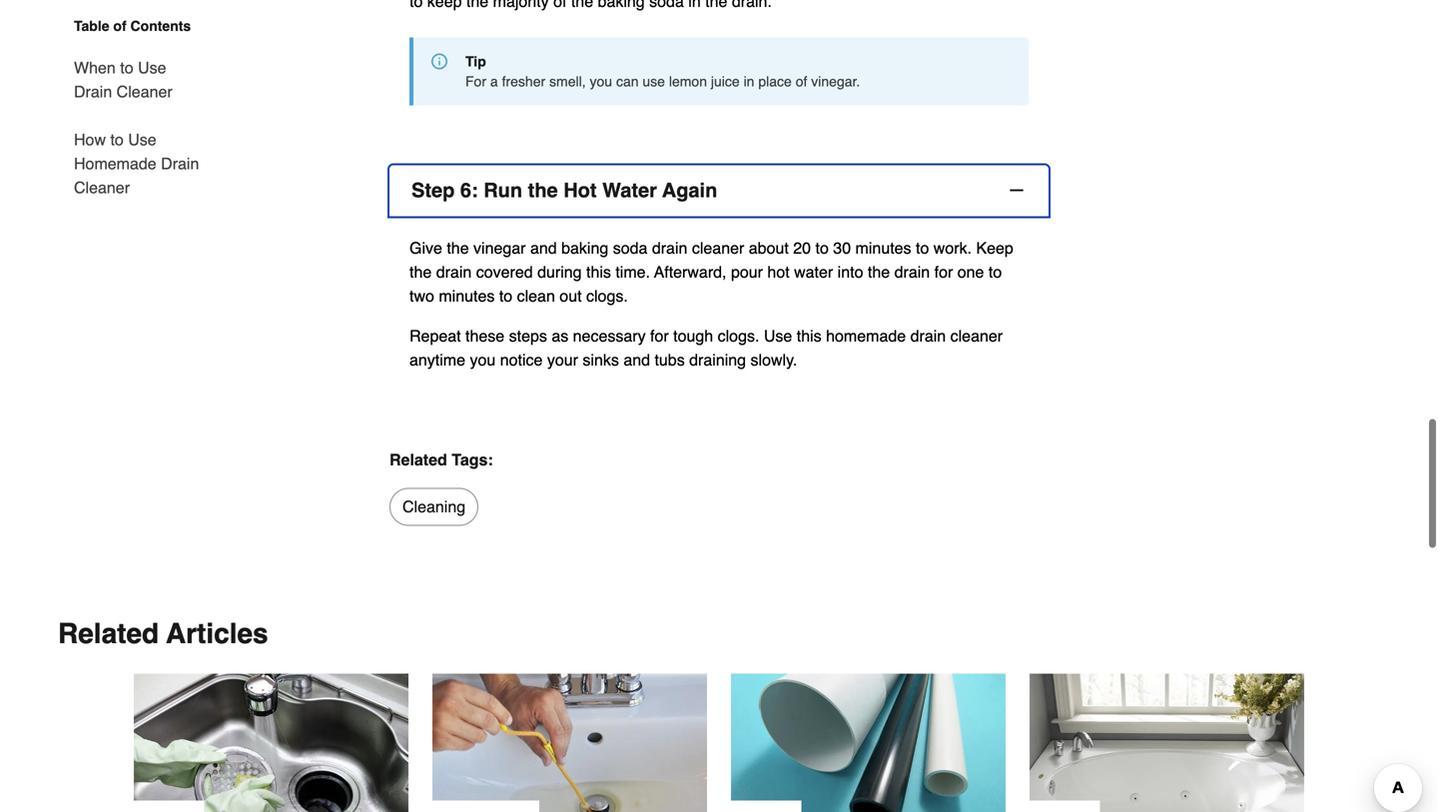 Task type: locate. For each thing, give the bounding box(es) containing it.
tags:
[[452, 448, 493, 467]]

0 vertical spatial drain
[[74, 82, 112, 101]]

1 horizontal spatial of
[[796, 71, 808, 87]]

table of contents
[[74, 18, 191, 34]]

you
[[590, 71, 612, 87], [470, 349, 496, 367]]

use inside how to use homemade drain cleaner
[[128, 130, 157, 149]]

slowly.
[[751, 349, 798, 367]]

water
[[794, 261, 833, 279]]

minutes up these at left top
[[439, 285, 495, 303]]

table
[[74, 18, 109, 34]]

0 vertical spatial this
[[586, 261, 611, 279]]

and up during
[[530, 237, 557, 255]]

0 horizontal spatial this
[[586, 261, 611, 279]]

of right table
[[113, 18, 127, 34]]

1 horizontal spatial you
[[590, 71, 612, 87]]

0 vertical spatial use
[[138, 58, 166, 77]]

clogs.
[[586, 285, 628, 303], [718, 325, 760, 343]]

1 vertical spatial this
[[797, 325, 822, 343]]

related for related articles
[[58, 616, 159, 648]]

use down contents
[[138, 58, 166, 77]]

vinegar.
[[812, 71, 861, 87]]

cleaner inside when to use drain cleaner
[[117, 82, 173, 101]]

one
[[958, 261, 985, 279]]

1 horizontal spatial this
[[797, 325, 822, 343]]

1 vertical spatial related
[[58, 616, 159, 648]]

cleaner up afterward,
[[692, 237, 745, 255]]

drain down when
[[74, 82, 112, 101]]

0 vertical spatial cleaner
[[117, 82, 173, 101]]

and left tubs
[[624, 349, 650, 367]]

again
[[662, 177, 718, 200]]

for inside repeat these steps as necessary for tough clogs. use this homemade drain cleaner anytime you notice your sinks and tubs draining slowly.
[[650, 325, 669, 343]]

this inside repeat these steps as necessary for tough clogs. use this homemade drain cleaner anytime you notice your sinks and tubs draining slowly.
[[797, 325, 822, 343]]

cleaning
[[403, 495, 466, 514]]

minus image
[[1007, 178, 1027, 198]]

1 vertical spatial minutes
[[439, 285, 495, 303]]

cleaner up the how to use homemade drain cleaner link
[[117, 82, 173, 101]]

of
[[113, 18, 127, 34], [796, 71, 808, 87]]

0 vertical spatial clogs.
[[586, 285, 628, 303]]

clogs. inside give the vinegar and baking soda drain cleaner about 20 to 30 minutes to work. keep the drain covered during this time. afterward, pour hot water into the drain for one to two minutes to clean out clogs.
[[586, 285, 628, 303]]

time.
[[616, 261, 650, 279]]

0 horizontal spatial drain
[[74, 82, 112, 101]]

several p v c pipes in different sizes. image
[[731, 672, 1006, 812]]

clean
[[517, 285, 555, 303]]

step 6: run the hot water again
[[412, 177, 718, 200]]

use
[[138, 58, 166, 77], [128, 130, 157, 149], [764, 325, 793, 343]]

1 vertical spatial and
[[624, 349, 650, 367]]

0 vertical spatial and
[[530, 237, 557, 255]]

this up slowly. at top right
[[797, 325, 822, 343]]

to inside when to use drain cleaner
[[120, 58, 133, 77]]

water
[[603, 177, 657, 200]]

an oval-shaped white whirlpool tub with jets on the side. image
[[1030, 672, 1305, 812]]

as
[[552, 325, 569, 343]]

pour
[[731, 261, 763, 279]]

1 vertical spatial of
[[796, 71, 808, 87]]

use inside repeat these steps as necessary for tough clogs. use this homemade drain cleaner anytime you notice your sinks and tubs draining slowly.
[[764, 325, 793, 343]]

for
[[935, 261, 953, 279], [650, 325, 669, 343]]

clogs. down time.
[[586, 285, 628, 303]]

use inside when to use drain cleaner
[[138, 58, 166, 77]]

repeat these steps as necessary for tough clogs. use this homemade drain cleaner anytime you notice your sinks and tubs draining slowly.
[[410, 325, 1003, 367]]

0 horizontal spatial cleaner
[[692, 237, 745, 255]]

you inside tip for a fresher smell, you can use lemon juice in place of vinegar.
[[590, 71, 612, 87]]

for inside give the vinegar and baking soda drain cleaner about 20 to 30 minutes to work. keep the drain covered during this time. afterward, pour hot water into the drain for one to two minutes to clean out clogs.
[[935, 261, 953, 279]]

1 vertical spatial use
[[128, 130, 157, 149]]

cleaner
[[692, 237, 745, 255], [951, 325, 1003, 343]]

afterward,
[[654, 261, 727, 279]]

can
[[616, 71, 639, 87]]

1 vertical spatial cleaner
[[74, 178, 130, 197]]

these
[[466, 325, 505, 343]]

draining
[[689, 349, 746, 367]]

for down work.
[[935, 261, 953, 279]]

1 vertical spatial for
[[650, 325, 669, 343]]

0 horizontal spatial and
[[530, 237, 557, 255]]

0 horizontal spatial of
[[113, 18, 127, 34]]

drain right homemade
[[911, 325, 946, 343]]

about
[[749, 237, 789, 255]]

smell,
[[550, 71, 586, 87]]

0 horizontal spatial related
[[58, 616, 159, 648]]

the up two
[[410, 261, 432, 279]]

for
[[466, 71, 487, 87]]

tubs
[[655, 349, 685, 367]]

1 horizontal spatial for
[[935, 261, 953, 279]]

0 vertical spatial minutes
[[856, 237, 912, 255]]

notice
[[500, 349, 543, 367]]

clogs. up draining
[[718, 325, 760, 343]]

of right 'place'
[[796, 71, 808, 87]]

contents
[[130, 18, 191, 34]]

drain left one
[[895, 261, 930, 279]]

this inside give the vinegar and baking soda drain cleaner about 20 to 30 minutes to work. keep the drain covered during this time. afterward, pour hot water into the drain for one to two minutes to clean out clogs.
[[586, 261, 611, 279]]

step 6: run the hot water again button
[[390, 163, 1049, 214]]

of inside tip for a fresher smell, you can use lemon juice in place of vinegar.
[[796, 71, 808, 87]]

1 horizontal spatial related
[[390, 448, 447, 467]]

1 horizontal spatial drain
[[161, 154, 199, 173]]

1 horizontal spatial cleaner
[[951, 325, 1003, 343]]

this
[[586, 261, 611, 279], [797, 325, 822, 343]]

drain
[[74, 82, 112, 101], [161, 154, 199, 173]]

this down baking
[[586, 261, 611, 279]]

in
[[744, 71, 755, 87]]

0 horizontal spatial clogs.
[[586, 285, 628, 303]]

to left work.
[[916, 237, 929, 255]]

use up the homemade
[[128, 130, 157, 149]]

anytime
[[410, 349, 466, 367]]

1 horizontal spatial clogs.
[[718, 325, 760, 343]]

1 vertical spatial cleaner
[[951, 325, 1003, 343]]

1 horizontal spatial and
[[624, 349, 650, 367]]

the
[[528, 177, 558, 200], [447, 237, 469, 255], [410, 261, 432, 279], [868, 261, 890, 279]]

0 vertical spatial related
[[390, 448, 447, 467]]

cleaner down the homemade
[[74, 178, 130, 197]]

to inside how to use homemade drain cleaner
[[110, 130, 124, 149]]

juice
[[711, 71, 740, 87]]

0 horizontal spatial you
[[470, 349, 496, 367]]

the left hot
[[528, 177, 558, 200]]

to up the homemade
[[110, 130, 124, 149]]

cleaning link
[[390, 486, 479, 524]]

0 vertical spatial cleaner
[[692, 237, 745, 255]]

and inside give the vinegar and baking soda drain cleaner about 20 to 30 minutes to work. keep the drain covered during this time. afterward, pour hot water into the drain for one to two minutes to clean out clogs.
[[530, 237, 557, 255]]

cleaner inside how to use homemade drain cleaner
[[74, 178, 130, 197]]

use up slowly. at top right
[[764, 325, 793, 343]]

cleaner inside repeat these steps as necessary for tough clogs. use this homemade drain cleaner anytime you notice your sinks and tubs draining slowly.
[[951, 325, 1003, 343]]

1 vertical spatial you
[[470, 349, 496, 367]]

and
[[530, 237, 557, 255], [624, 349, 650, 367]]

and inside repeat these steps as necessary for tough clogs. use this homemade drain cleaner anytime you notice your sinks and tubs draining slowly.
[[624, 349, 650, 367]]

related
[[390, 448, 447, 467], [58, 616, 159, 648]]

2 vertical spatial use
[[764, 325, 793, 343]]

when to use drain cleaner link
[[74, 44, 208, 116]]

to right when
[[120, 58, 133, 77]]

you down these at left top
[[470, 349, 496, 367]]

to
[[120, 58, 133, 77], [110, 130, 124, 149], [816, 237, 829, 255], [916, 237, 929, 255], [989, 261, 1002, 279], [499, 285, 513, 303]]

1 vertical spatial clogs.
[[718, 325, 760, 343]]

for up tubs
[[650, 325, 669, 343]]

1 vertical spatial drain
[[161, 154, 199, 173]]

a person using a drain stick on a sink drain. image
[[433, 672, 707, 812]]

drain right the homemade
[[161, 154, 199, 173]]

cleaner
[[117, 82, 173, 101], [74, 178, 130, 197]]

the right give
[[447, 237, 469, 255]]

0 vertical spatial for
[[935, 261, 953, 279]]

when
[[74, 58, 116, 77]]

tough
[[674, 325, 714, 343]]

you left can
[[590, 71, 612, 87]]

homemade
[[74, 154, 157, 173]]

0 vertical spatial you
[[590, 71, 612, 87]]

minutes
[[856, 237, 912, 255], [439, 285, 495, 303]]

0 horizontal spatial for
[[650, 325, 669, 343]]

repeat
[[410, 325, 461, 343]]

minutes up 'into'
[[856, 237, 912, 255]]

drain
[[652, 237, 688, 255], [436, 261, 472, 279], [895, 261, 930, 279], [911, 325, 946, 343]]

articles
[[166, 616, 268, 648]]

cleaner down one
[[951, 325, 1003, 343]]

0 horizontal spatial minutes
[[439, 285, 495, 303]]



Task type: describe. For each thing, give the bounding box(es) containing it.
give
[[410, 237, 442, 255]]

when to use drain cleaner
[[74, 58, 173, 101]]

use
[[643, 71, 665, 87]]

during
[[538, 261, 582, 279]]

your
[[547, 349, 578, 367]]

tip for a fresher smell, you can use lemon juice in place of vinegar.
[[466, 51, 861, 87]]

hot
[[768, 261, 790, 279]]

you inside repeat these steps as necessary for tough clogs. use this homemade drain cleaner anytime you notice your sinks and tubs draining slowly.
[[470, 349, 496, 367]]

to left 30
[[816, 237, 829, 255]]

baking
[[562, 237, 609, 255]]

run
[[484, 177, 523, 200]]

cleaner inside give the vinegar and baking soda drain cleaner about 20 to 30 minutes to work. keep the drain covered during this time. afterward, pour hot water into the drain for one to two minutes to clean out clogs.
[[692, 237, 745, 255]]

homemade
[[826, 325, 906, 343]]

to down covered
[[499, 285, 513, 303]]

table of contents element
[[58, 16, 208, 200]]

related articles
[[58, 616, 268, 648]]

work.
[[934, 237, 972, 255]]

related for related tags:
[[390, 448, 447, 467]]

necessary
[[573, 325, 646, 343]]

covered
[[476, 261, 533, 279]]

6:
[[460, 177, 478, 200]]

drain inside how to use homemade drain cleaner
[[161, 154, 199, 173]]

a
[[490, 71, 498, 87]]

two
[[410, 285, 434, 303]]

into
[[838, 261, 864, 279]]

keep
[[977, 237, 1014, 255]]

to down keep on the right
[[989, 261, 1002, 279]]

the inside step 6: run the hot water again button
[[528, 177, 558, 200]]

0 vertical spatial of
[[113, 18, 127, 34]]

drain inside repeat these steps as necessary for tough clogs. use this homemade drain cleaner anytime you notice your sinks and tubs draining slowly.
[[911, 325, 946, 343]]

steps
[[509, 325, 547, 343]]

how to use homemade drain cleaner
[[74, 130, 199, 197]]

drain inside when to use drain cleaner
[[74, 82, 112, 101]]

use for drain
[[128, 130, 157, 149]]

the right 'into'
[[868, 261, 890, 279]]

a person cleaning the kitchen sink. image
[[134, 672, 409, 812]]

hot
[[564, 177, 597, 200]]

20
[[794, 237, 811, 255]]

step
[[412, 177, 455, 200]]

lemon
[[669, 71, 707, 87]]

drain down give
[[436, 261, 472, 279]]

how to use homemade drain cleaner link
[[74, 116, 208, 200]]

30
[[833, 237, 851, 255]]

1 horizontal spatial minutes
[[856, 237, 912, 255]]

related tags:
[[390, 448, 493, 467]]

soda
[[613, 237, 648, 255]]

how
[[74, 130, 106, 149]]

vinegar
[[474, 237, 526, 255]]

drain up afterward,
[[652, 237, 688, 255]]

place
[[759, 71, 792, 87]]

info image
[[432, 51, 448, 67]]

tip
[[466, 51, 486, 67]]

out
[[560, 285, 582, 303]]

clogs. inside repeat these steps as necessary for tough clogs. use this homemade drain cleaner anytime you notice your sinks and tubs draining slowly.
[[718, 325, 760, 343]]

give the vinegar and baking soda drain cleaner about 20 to 30 minutes to work. keep the drain covered during this time. afterward, pour hot water into the drain for one to two minutes to clean out clogs.
[[410, 237, 1014, 303]]

use for cleaner
[[138, 58, 166, 77]]

fresher
[[502, 71, 546, 87]]

sinks
[[583, 349, 619, 367]]



Task type: vqa. For each thing, say whether or not it's contained in the screenshot.
'RELATED'
yes



